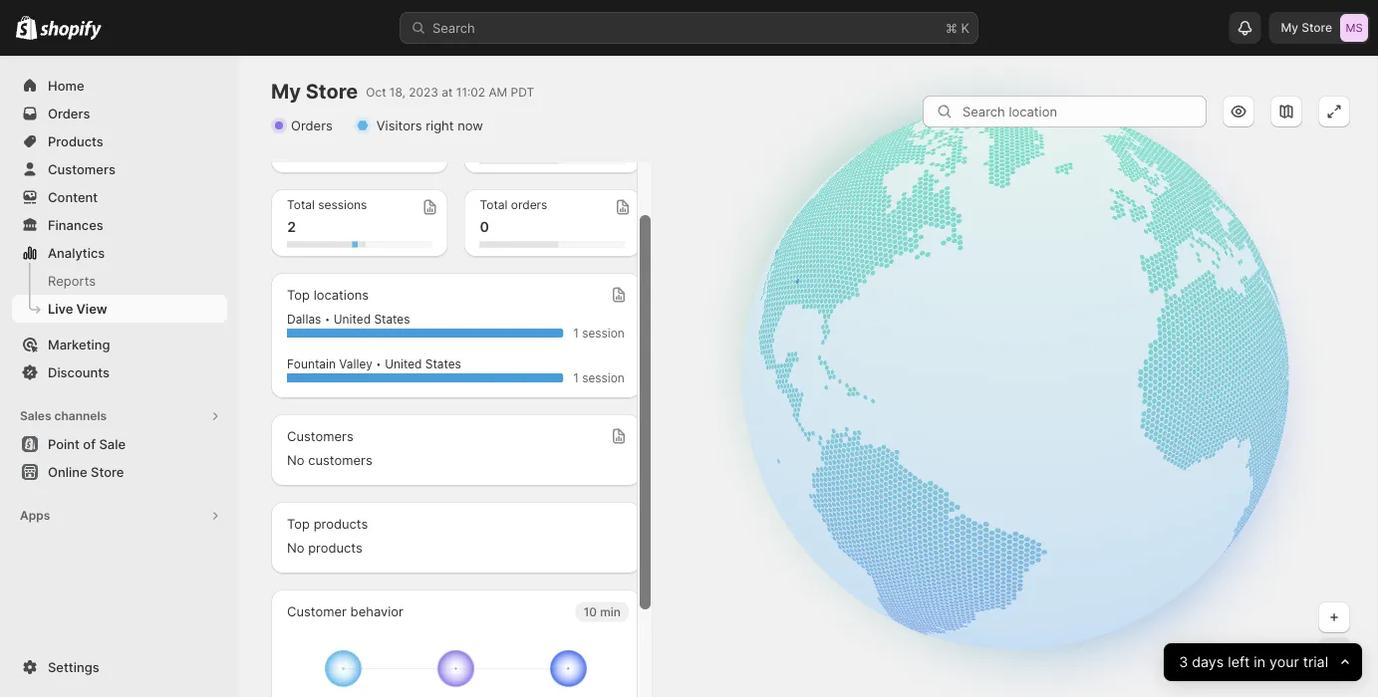 Task type: locate. For each thing, give the bounding box(es) containing it.
2 horizontal spatial store
[[1302, 20, 1333, 35]]

2 top from the top
[[287, 516, 310, 532]]

⌘ k
[[946, 20, 970, 35]]

top products no products
[[287, 516, 368, 556]]

1 vertical spatial store
[[306, 79, 358, 104]]

content
[[48, 189, 98, 205]]

in
[[1254, 654, 1266, 671]]

1 vertical spatial top
[[287, 516, 310, 532]]

no left "customers"
[[287, 453, 305, 468]]

top left 'locations'
[[287, 287, 310, 303]]

orders inside orders link
[[48, 106, 90, 121]]

0 horizontal spatial total
[[287, 198, 315, 212]]

sessions
[[318, 198, 367, 212]]

visitors right now
[[377, 118, 483, 133]]

your
[[1270, 654, 1299, 671]]

finances
[[48, 217, 103, 233]]

2 total from the left
[[480, 198, 508, 212]]

10
[[584, 605, 597, 619]]

Search location text field
[[963, 96, 1207, 128]]

3
[[1179, 654, 1188, 671]]

1 vertical spatial products
[[308, 540, 363, 556]]

0 horizontal spatial store
[[91, 464, 124, 480]]

apps
[[20, 509, 50, 523]]

shopify image
[[16, 16, 37, 40], [40, 20, 102, 40]]

channels
[[54, 409, 107, 424]]

customer behavior
[[287, 604, 404, 619]]

trial
[[1303, 654, 1328, 671]]

0 vertical spatial store
[[1302, 20, 1333, 35]]

oct
[[366, 85, 386, 99]]

customers link
[[12, 155, 227, 183]]

discounts link
[[12, 359, 227, 387]]

customers
[[48, 161, 116, 177], [287, 429, 354, 444]]

customers up no customers
[[287, 429, 354, 444]]

k
[[961, 20, 970, 35]]

reports link
[[12, 267, 227, 295]]

1 total from the left
[[287, 198, 315, 212]]

products down "customers"
[[314, 516, 368, 532]]

online store button
[[0, 458, 239, 486]]

1 no from the top
[[287, 453, 305, 468]]

2
[[287, 219, 296, 236]]

customers
[[308, 453, 372, 468]]

top down no customers
[[287, 516, 310, 532]]

analytics link
[[12, 239, 227, 267]]

store left "my store" image
[[1302, 20, 1333, 35]]

10 min
[[584, 605, 621, 619]]

1 vertical spatial no
[[287, 540, 305, 556]]

live view link
[[12, 295, 227, 323]]

home
[[48, 78, 84, 93]]

sales channels
[[20, 409, 107, 424]]

no
[[287, 453, 305, 468], [287, 540, 305, 556]]

my
[[1281, 20, 1299, 35], [271, 79, 301, 104]]

0 vertical spatial my
[[1281, 20, 1299, 35]]

2 no from the top
[[287, 540, 305, 556]]

total
[[287, 198, 315, 212], [480, 198, 508, 212]]

1 horizontal spatial my
[[1281, 20, 1299, 35]]

total up the 2
[[287, 198, 315, 212]]

0 vertical spatial top
[[287, 287, 310, 303]]

content link
[[12, 183, 227, 211]]

store
[[1302, 20, 1333, 35], [306, 79, 358, 104], [91, 464, 124, 480]]

products
[[314, 516, 368, 532], [308, 540, 363, 556]]

1 horizontal spatial total
[[480, 198, 508, 212]]

orders link
[[12, 100, 227, 128]]

1 top from the top
[[287, 287, 310, 303]]

no inside the top products no products
[[287, 540, 305, 556]]

my for my store
[[1281, 20, 1299, 35]]

orders down home
[[48, 106, 90, 121]]

products up customer behavior
[[308, 540, 363, 556]]

1 horizontal spatial store
[[306, 79, 358, 104]]

top
[[287, 287, 310, 303], [287, 516, 310, 532]]

online
[[48, 464, 87, 480]]

live view
[[48, 301, 107, 316]]

0 vertical spatial no
[[287, 453, 305, 468]]

sale
[[99, 437, 126, 452]]

days
[[1192, 654, 1224, 671]]

18,
[[390, 85, 406, 99]]

orders
[[48, 106, 90, 121], [291, 118, 333, 133]]

right
[[426, 118, 454, 133]]

orders up the "total sessions"
[[291, 118, 333, 133]]

total for 0
[[480, 198, 508, 212]]

2 vertical spatial store
[[91, 464, 124, 480]]

⌘
[[946, 20, 958, 35]]

top for top products no products
[[287, 516, 310, 532]]

orders
[[511, 198, 548, 212]]

store inside button
[[91, 464, 124, 480]]

no customers
[[287, 453, 372, 468]]

customers down products
[[48, 161, 116, 177]]

my store oct 18, 2023 at 11:02 am pdt
[[271, 79, 534, 104]]

store left oct on the top left of page
[[306, 79, 358, 104]]

visitors
[[377, 118, 422, 133]]

live
[[48, 301, 73, 316]]

my left oct on the top left of page
[[271, 79, 301, 104]]

my store
[[1281, 20, 1333, 35]]

no up 'customer' at the bottom left
[[287, 540, 305, 556]]

at
[[442, 85, 453, 99]]

1 vertical spatial my
[[271, 79, 301, 104]]

1 vertical spatial customers
[[287, 429, 354, 444]]

settings
[[48, 660, 99, 675]]

total sessions
[[287, 198, 367, 212]]

0 vertical spatial customers
[[48, 161, 116, 177]]

products link
[[12, 128, 227, 155]]

total up '0'
[[480, 198, 508, 212]]

0 horizontal spatial orders
[[48, 106, 90, 121]]

total for 2
[[287, 198, 315, 212]]

am
[[489, 85, 508, 99]]

online store
[[48, 464, 124, 480]]

2023
[[409, 85, 439, 99]]

my left "my store" image
[[1281, 20, 1299, 35]]

store for my store oct 18, 2023 at 11:02 am pdt
[[306, 79, 358, 104]]

locations
[[314, 287, 369, 303]]

top inside the top products no products
[[287, 516, 310, 532]]

store down sale
[[91, 464, 124, 480]]

0 horizontal spatial my
[[271, 79, 301, 104]]



Task type: describe. For each thing, give the bounding box(es) containing it.
apps button
[[12, 502, 227, 530]]

customer
[[287, 604, 347, 619]]

analytics
[[48, 245, 105, 261]]

1 horizontal spatial orders
[[291, 118, 333, 133]]

point of sale
[[48, 437, 126, 452]]

reports
[[48, 273, 96, 289]]

1 horizontal spatial shopify image
[[40, 20, 102, 40]]

sales
[[20, 409, 51, 424]]

top locations
[[287, 287, 369, 303]]

my for my store oct 18, 2023 at 11:02 am pdt
[[271, 79, 301, 104]]

11:02
[[456, 85, 485, 99]]

store for my store
[[1302, 20, 1333, 35]]

1 horizontal spatial customers
[[287, 429, 354, 444]]

view
[[76, 301, 107, 316]]

settings link
[[12, 654, 227, 682]]

0 horizontal spatial customers
[[48, 161, 116, 177]]

3 days left in your trial
[[1179, 654, 1328, 671]]

min
[[600, 605, 621, 619]]

left
[[1228, 654, 1250, 671]]

now
[[458, 118, 483, 133]]

point
[[48, 437, 80, 452]]

0 vertical spatial products
[[314, 516, 368, 532]]

pdt
[[511, 85, 534, 99]]

discounts
[[48, 365, 110, 380]]

3 days left in your trial button
[[1164, 644, 1363, 682]]

point of sale link
[[12, 431, 227, 458]]

of
[[83, 437, 96, 452]]

marketing link
[[12, 331, 227, 359]]

search
[[433, 20, 475, 35]]

top for top locations
[[287, 287, 310, 303]]

online store link
[[12, 458, 227, 486]]

finances link
[[12, 211, 227, 239]]

point of sale button
[[0, 431, 239, 458]]

store for online store
[[91, 464, 124, 480]]

0
[[480, 219, 489, 236]]

behavior
[[350, 604, 404, 619]]

sales channels button
[[12, 403, 227, 431]]

products
[[48, 134, 103, 149]]

marketing
[[48, 337, 110, 352]]

home link
[[12, 72, 227, 100]]

0 horizontal spatial shopify image
[[16, 16, 37, 40]]

total orders
[[480, 198, 548, 212]]

my store image
[[1341, 14, 1368, 42]]



Task type: vqa. For each thing, say whether or not it's contained in the screenshot.
2's for
no



